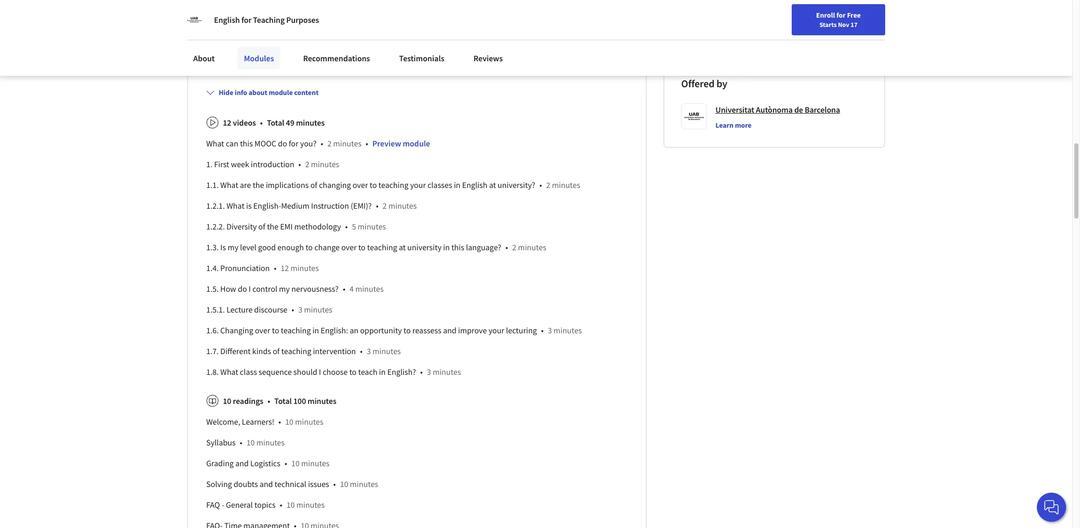 Task type: locate. For each thing, give the bounding box(es) containing it.
class left the as
[[281, 22, 298, 32]]

thinking
[[305, 9, 334, 20]]

12 videos for total 49 minutes
[[223, 117, 256, 128]]

1 a from the left
[[240, 22, 244, 32]]

readings up learners!
[[233, 396, 264, 406]]

1 videos from the top
[[233, 63, 256, 74]]

teaching inside analysing the critical issues (contextual, linguistic, motivational and methodological aspects). level of english. managing anxiety. improve through re-thinking your teaching to improve it. teachers' discourse. analysing real practice and choosing a particular class as a basis for later course work.
[[353, 9, 383, 20]]

barcelona inside universitat autònoma de barcelona link
[[805, 104, 841, 115]]

12 videos up the can
[[223, 117, 256, 128]]

3 right all
[[708, 40, 712, 50]]

your inside analysing the critical issues (contextual, linguistic, motivational and methodological aspects). level of english. managing anxiety. improve through re-thinking your teaching to improve it. teachers' discourse. analysing real practice and choosing a particular class as a basis for later course work.
[[335, 9, 351, 20]]

universitat up learn more
[[716, 104, 755, 115]]

de
[[782, 5, 790, 14], [795, 104, 804, 115]]

0 horizontal spatial i
[[249, 284, 251, 294]]

you?
[[300, 138, 317, 149]]

what right 1.8.
[[220, 367, 238, 377]]

i
[[249, 284, 251, 294], [319, 367, 321, 377]]

level
[[240, 242, 257, 253]]

0 vertical spatial module
[[269, 88, 293, 97]]

your right find
[[799, 12, 813, 21]]

your up 'later'
[[335, 9, 351, 20]]

class
[[281, 22, 298, 32], [240, 367, 257, 377]]

1 horizontal spatial issues
[[308, 479, 329, 490]]

videos up the can
[[233, 117, 256, 128]]

0 horizontal spatial readings
[[233, 396, 264, 406]]

at left university?
[[489, 180, 496, 190]]

and
[[427, 0, 440, 7], [583, 9, 597, 20], [443, 325, 457, 336], [236, 458, 249, 469], [260, 479, 273, 490]]

1 12 videos from the top
[[223, 63, 256, 74]]

• total 100 minutes
[[268, 396, 337, 406]]

the left "emi"
[[267, 221, 279, 232]]

of up 1.2.1. what is english-medium instruction (emi)? • 2 minutes
[[311, 180, 318, 190]]

• right (emi)?
[[376, 201, 379, 211]]

3 up teach
[[367, 346, 371, 357]]

1 horizontal spatial class
[[281, 22, 298, 32]]

3
[[708, 40, 712, 50], [299, 305, 303, 315], [548, 325, 552, 336], [367, 346, 371, 357], [427, 367, 431, 377]]

2 12 videos from the top
[[223, 117, 256, 128]]

work.
[[388, 22, 408, 32]]

1 horizontal spatial a
[[309, 22, 313, 32]]

videos for total 49 minutes
[[233, 117, 256, 128]]

what
[[206, 138, 224, 149], [220, 180, 238, 190], [227, 201, 245, 211], [220, 367, 238, 377]]

de for universitat autònoma de barcelona
[[795, 104, 804, 115]]

autònoma inside universitat autònoma de barcelona 95,073 learners
[[749, 5, 780, 14]]

analysing
[[206, 0, 240, 7], [504, 9, 537, 20]]

module inside region
[[403, 138, 431, 149]]

re-
[[295, 9, 305, 20]]

1 vertical spatial readings
[[233, 396, 264, 406]]

0 vertical spatial this
[[240, 138, 253, 149]]

1 horizontal spatial analysing
[[504, 9, 537, 20]]

2 vertical spatial 12
[[281, 263, 289, 273]]

1 horizontal spatial at
[[489, 180, 496, 190]]

minutes
[[296, 117, 325, 128], [333, 138, 362, 149], [311, 159, 340, 169], [552, 180, 581, 190], [389, 201, 417, 211], [358, 221, 386, 232], [518, 242, 547, 253], [291, 263, 319, 273], [356, 284, 384, 294], [304, 305, 333, 315], [554, 325, 582, 336], [373, 346, 401, 357], [433, 367, 461, 377], [308, 396, 337, 406], [295, 417, 324, 427], [257, 438, 285, 448], [301, 458, 330, 469], [350, 479, 379, 490], [297, 500, 325, 510]]

barcelona
[[791, 5, 822, 14], [805, 104, 841, 115]]

about
[[249, 88, 267, 97]]

in right classes
[[454, 180, 461, 190]]

syllabus
[[206, 438, 236, 448]]

0 vertical spatial my
[[228, 242, 239, 253]]

1 vertical spatial total
[[275, 396, 292, 406]]

universitat autònoma de barcelona link
[[716, 103, 841, 116]]

instruction
[[311, 201, 349, 211]]

• up welcome, learners! • 10 minutes
[[268, 396, 270, 406]]

total left 49
[[267, 117, 285, 128]]

5
[[352, 221, 356, 232]]

12 for 1 quiz
[[223, 63, 231, 74]]

what left are
[[220, 180, 238, 190]]

readings
[[299, 63, 329, 74], [233, 396, 264, 406]]

None search field
[[148, 6, 398, 27]]

0 horizontal spatial improve
[[393, 9, 422, 20]]

de for universitat autònoma de barcelona 95,073 learners
[[782, 5, 790, 14]]

over down 5
[[342, 242, 357, 253]]

english right free
[[874, 12, 899, 22]]

0 vertical spatial improve
[[393, 9, 422, 20]]

1 vertical spatial at
[[399, 242, 406, 253]]

12
[[223, 63, 231, 74], [223, 117, 231, 128], [281, 263, 289, 273]]

0 vertical spatial at
[[489, 180, 496, 190]]

the right are
[[253, 180, 264, 190]]

find your new career
[[785, 12, 850, 21]]

1 horizontal spatial do
[[278, 138, 287, 149]]

your
[[335, 9, 351, 20], [799, 12, 813, 21], [410, 180, 426, 190], [489, 325, 505, 336]]

in right teach
[[379, 367, 386, 377]]

• left the 4
[[343, 284, 346, 294]]

1 vertical spatial class
[[240, 367, 257, 377]]

total
[[267, 117, 285, 128], [275, 396, 292, 406]]

0 vertical spatial 12
[[223, 63, 231, 74]]

i left control on the bottom left of the page
[[249, 284, 251, 294]]

1 vertical spatial do
[[238, 284, 247, 294]]

university?
[[498, 180, 536, 190]]

0 horizontal spatial issues
[[280, 0, 301, 7]]

de inside universitat autònoma de barcelona 95,073 learners
[[782, 5, 790, 14]]

• down the 1.5.  how do i control my nervousness? • 4 minutes
[[292, 305, 294, 315]]

universitat inside universitat autònoma de barcelona 95,073 learners
[[714, 5, 747, 14]]

content
[[294, 88, 319, 97]]

2 vertical spatial the
[[267, 221, 279, 232]]

• down good
[[274, 263, 277, 273]]

this right the can
[[240, 138, 253, 149]]

over up the kinds
[[255, 325, 271, 336]]

of right the kinds
[[273, 346, 280, 357]]

10 readings up learners!
[[223, 396, 264, 406]]

english inside button
[[874, 12, 899, 22]]

i right should
[[319, 367, 321, 377]]

should
[[294, 367, 317, 377]]

issues right technical
[[308, 479, 329, 490]]

12 videos
[[223, 63, 256, 74], [223, 117, 256, 128]]

analysing the critical issues (contextual, linguistic, motivational and methodological aspects). level of english. managing anxiety. improve through re-thinking your teaching to improve it. teachers' discourse. analysing real practice and choosing a particular class as a basis for later course work.
[[206, 0, 622, 32]]

1 horizontal spatial de
[[795, 104, 804, 115]]

1 vertical spatial barcelona
[[805, 104, 841, 115]]

a right the as
[[309, 22, 313, 32]]

1 horizontal spatial my
[[279, 284, 290, 294]]

logistics
[[251, 458, 281, 469]]

readings up content
[[299, 63, 329, 74]]

pronunciation
[[220, 263, 270, 273]]

1 vertical spatial this
[[452, 242, 465, 253]]

1.3.  is my level good enough to change over to teaching at university in this language? • 2 minutes
[[206, 242, 547, 253]]

analysing down aspects).
[[504, 9, 537, 20]]

1 horizontal spatial i
[[319, 367, 321, 377]]

videos down included
[[233, 63, 256, 74]]

teaching left university
[[367, 242, 397, 253]]

1 horizontal spatial module
[[403, 138, 431, 149]]

videos
[[233, 63, 256, 74], [233, 117, 256, 128]]

learn more
[[716, 120, 752, 130]]

1 vertical spatial 10 readings
[[223, 396, 264, 406]]

to up "work." in the top of the page
[[384, 9, 391, 20]]

learners!
[[242, 417, 275, 427]]

• right 'lecturing'
[[542, 325, 544, 336]]

what for 1.1.
[[220, 180, 238, 190]]

to right change
[[359, 242, 366, 253]]

for up the nov
[[837, 10, 846, 20]]

universitat up instructors
[[714, 5, 747, 14]]

teaching down preview
[[379, 180, 409, 190]]

2 a from the left
[[309, 22, 313, 32]]

1 horizontal spatial english
[[463, 180, 488, 190]]

1.7.
[[206, 346, 219, 357]]

preview
[[373, 138, 401, 149]]

0 horizontal spatial module
[[269, 88, 293, 97]]

improve down motivational
[[393, 9, 422, 20]]

1 vertical spatial videos
[[233, 117, 256, 128]]

1 vertical spatial 12 videos
[[223, 117, 256, 128]]

in left english: at left
[[313, 325, 319, 336]]

the
[[242, 0, 253, 7], [253, 180, 264, 190], [267, 221, 279, 232]]

1 vertical spatial my
[[279, 284, 290, 294]]

10
[[289, 63, 297, 74], [223, 396, 231, 406], [285, 417, 294, 427], [247, 438, 255, 448], [292, 458, 300, 469], [340, 479, 349, 490], [287, 500, 295, 510]]

welcome, learners! • 10 minutes
[[206, 417, 324, 427]]

your left 'lecturing'
[[489, 325, 505, 336]]

teaching up 1.7. different kinds of teaching intervention • 3 minutes in the left of the page
[[281, 325, 311, 336]]

nervousness?
[[292, 284, 339, 294]]

0 horizontal spatial my
[[228, 242, 239, 253]]

the inside analysing the critical issues (contextual, linguistic, motivational and methodological aspects). level of english. managing anxiety. improve through re-thinking your teaching to improve it. teachers' discourse. analysing real practice and choosing a particular class as a basis for later course work.
[[242, 0, 253, 7]]

issues up re-
[[280, 0, 301, 7]]

my right control on the bottom left of the page
[[279, 284, 290, 294]]

1 vertical spatial 12
[[223, 117, 231, 128]]

0 horizontal spatial analysing
[[206, 0, 240, 7]]

1 vertical spatial module
[[403, 138, 431, 149]]

info
[[235, 88, 247, 97]]

for left teaching
[[242, 15, 252, 25]]

for left 'later'
[[334, 22, 344, 32]]

2 horizontal spatial english
[[874, 12, 899, 22]]

recommendations link
[[297, 47, 377, 70]]

0 vertical spatial 12 videos
[[223, 63, 256, 74]]

1 horizontal spatial readings
[[299, 63, 329, 74]]

universitat autònoma de barcelona image
[[187, 12, 202, 27]]

through
[[266, 9, 294, 20]]

2 videos from the top
[[233, 117, 256, 128]]

topics
[[255, 500, 276, 510]]

• right language?
[[506, 242, 509, 253]]

10 readings inside the hide info about module content region
[[223, 396, 264, 406]]

classes
[[428, 180, 453, 190]]

1 vertical spatial autònoma
[[757, 104, 793, 115]]

total left 100
[[275, 396, 292, 406]]

it.
[[424, 9, 431, 20]]

issues
[[280, 0, 301, 7], [308, 479, 329, 490]]

12 up the can
[[223, 117, 231, 128]]

different
[[220, 346, 251, 357]]

0 vertical spatial do
[[278, 138, 287, 149]]

for inside the hide info about module content region
[[289, 138, 299, 149]]

anxiety.
[[206, 9, 233, 20]]

0 vertical spatial 10 readings
[[289, 63, 329, 74]]

0 horizontal spatial english
[[214, 15, 240, 25]]

do right how
[[238, 284, 247, 294]]

0 horizontal spatial de
[[782, 5, 790, 14]]

a
[[240, 22, 244, 32], [309, 22, 313, 32]]

1 vertical spatial universitat
[[716, 104, 755, 115]]

improve inside analysing the critical issues (contextual, linguistic, motivational and methodological aspects). level of english. managing anxiety. improve through re-thinking your teaching to improve it. teachers' discourse. analysing real practice and choosing a particular class as a basis for later course work.
[[393, 9, 422, 20]]

my right is
[[228, 242, 239, 253]]

of up "real"
[[551, 0, 558, 7]]

• right logistics
[[285, 458, 287, 469]]

barcelona inside universitat autònoma de barcelona 95,073 learners
[[791, 5, 822, 14]]

1 vertical spatial issues
[[308, 479, 329, 490]]

12 down what's included
[[223, 63, 231, 74]]

introduction
[[251, 159, 295, 169]]

0 vertical spatial de
[[782, 5, 790, 14]]

autònoma for universitat autònoma de barcelona
[[757, 104, 793, 115]]

english right classes
[[463, 180, 488, 190]]

0 vertical spatial autònoma
[[749, 5, 780, 14]]

0 vertical spatial videos
[[233, 63, 256, 74]]

12 down enough in the top of the page
[[281, 263, 289, 273]]

of inside analysing the critical issues (contextual, linguistic, motivational and methodological aspects). level of english. managing anxiety. improve through re-thinking your teaching to improve it. teachers' discourse. analysing real practice and choosing a particular class as a basis for later course work.
[[551, 0, 558, 7]]

to left teach
[[350, 367, 357, 377]]

2 right university?
[[547, 180, 551, 190]]

later
[[346, 22, 362, 32]]

at left university
[[399, 242, 406, 253]]

basis
[[315, 22, 333, 32]]

1 vertical spatial the
[[253, 180, 264, 190]]

1 vertical spatial de
[[795, 104, 804, 115]]

the up improve
[[242, 0, 253, 7]]

english up what's included
[[214, 15, 240, 25]]

do
[[278, 138, 287, 149], [238, 284, 247, 294]]

1 vertical spatial analysing
[[504, 9, 537, 20]]

over
[[353, 180, 368, 190], [342, 242, 357, 253], [255, 325, 271, 336]]

0 vertical spatial universitat
[[714, 5, 747, 14]]

to up (emi)?
[[370, 180, 377, 190]]

(emi)?
[[351, 201, 372, 211]]

is
[[246, 201, 252, 211]]

0 vertical spatial class
[[281, 22, 298, 32]]

to inside analysing the critical issues (contextual, linguistic, motivational and methodological aspects). level of english. managing anxiety. improve through re-thinking your teaching to improve it. teachers' discourse. analysing real practice and choosing a particular class as a basis for later course work.
[[384, 9, 391, 20]]

a down improve
[[240, 22, 244, 32]]

1 vertical spatial i
[[319, 367, 321, 377]]

12 videos down what's included
[[223, 63, 256, 74]]

0 vertical spatial barcelona
[[791, 5, 822, 14]]

do right mooc
[[278, 138, 287, 149]]

what for 1.2.1.
[[227, 201, 245, 211]]

0 vertical spatial total
[[267, 117, 285, 128]]

class down different
[[240, 367, 257, 377]]

this
[[240, 138, 253, 149], [452, 242, 465, 253]]

my
[[228, 242, 239, 253], [279, 284, 290, 294]]

videos inside the hide info about module content region
[[233, 117, 256, 128]]

0 horizontal spatial class
[[240, 367, 257, 377]]

solving
[[206, 479, 232, 490]]

welcome,
[[206, 417, 240, 427]]

this left language?
[[452, 242, 465, 253]]

0 horizontal spatial a
[[240, 22, 244, 32]]

1 vertical spatial over
[[342, 242, 357, 253]]

0 vertical spatial issues
[[280, 0, 301, 7]]

methodology
[[295, 221, 341, 232]]

to
[[384, 9, 391, 20], [370, 180, 377, 190], [306, 242, 313, 253], [359, 242, 366, 253], [272, 325, 279, 336], [404, 325, 411, 336], [350, 367, 357, 377]]

total for total 49 minutes
[[267, 117, 285, 128]]

1 vertical spatial improve
[[458, 325, 487, 336]]

12 videos inside the hide info about module content region
[[223, 117, 256, 128]]

and down syllabus • 10 minutes
[[236, 458, 249, 469]]

0 horizontal spatial 10 readings
[[223, 396, 264, 406]]

starts
[[820, 20, 837, 29]]

for left you?
[[289, 138, 299, 149]]

improve right reassess
[[458, 325, 487, 336]]

motivational
[[381, 0, 425, 7]]

0 horizontal spatial this
[[240, 138, 253, 149]]

4
[[350, 284, 354, 294]]

3 inside button
[[708, 40, 712, 50]]

1. first week introduction • 2 minutes
[[206, 159, 340, 169]]

over up (emi)?
[[353, 180, 368, 190]]

hide info about module content region
[[206, 108, 628, 529]]

what for 1.8.
[[220, 367, 238, 377]]

managing
[[588, 0, 622, 7]]

to left change
[[306, 242, 313, 253]]

lecturing
[[506, 325, 537, 336]]

1 horizontal spatial improve
[[458, 325, 487, 336]]

0 vertical spatial the
[[242, 0, 253, 7]]



Task type: vqa. For each thing, say whether or not it's contained in the screenshot.


Task type: describe. For each thing, give the bounding box(es) containing it.
1.1.
[[206, 180, 219, 190]]

discourse.
[[467, 9, 502, 20]]

and right reassess
[[443, 325, 457, 336]]

methodological
[[442, 0, 497, 7]]

what left the can
[[206, 138, 224, 149]]

3 right english?
[[427, 367, 431, 377]]

for inside enroll for free starts nov 17
[[837, 10, 846, 20]]

as
[[300, 22, 308, 32]]

class inside analysing the critical issues (contextual, linguistic, motivational and methodological aspects). level of english. managing anxiety. improve through re-thinking your teaching to improve it. teachers' discourse. analysing real practice and choosing a particular class as a basis for later course work.
[[281, 22, 298, 32]]

solving doubts and technical issues • 10 minutes
[[206, 479, 379, 490]]

opportunity
[[360, 325, 402, 336]]

1.5.1.
[[206, 305, 225, 315]]

universitat for universitat autònoma de barcelona
[[716, 104, 755, 115]]

1.5.
[[206, 284, 219, 294]]

aspects).
[[498, 0, 529, 7]]

• right university?
[[540, 180, 542, 190]]

49
[[286, 117, 295, 128]]

testimonials
[[399, 53, 445, 63]]

to down the discourse
[[272, 325, 279, 336]]

2 right you?
[[328, 138, 332, 149]]

the for are
[[253, 180, 264, 190]]

0 vertical spatial i
[[249, 284, 251, 294]]

videos for 1 quiz
[[233, 63, 256, 74]]

find
[[785, 12, 798, 21]]

12 videos for 1 quiz
[[223, 63, 256, 74]]

grading
[[206, 458, 234, 469]]

week
[[231, 159, 249, 169]]

• right technical
[[334, 479, 336, 490]]

module inside dropdown button
[[269, 88, 293, 97]]

implications
[[266, 180, 309, 190]]

practice
[[554, 9, 582, 20]]

universitat autònoma de barcelona
[[716, 104, 841, 115]]

your left classes
[[410, 180, 426, 190]]

2 right language?
[[513, 242, 517, 253]]

• left preview
[[366, 138, 369, 149]]

hide info about module content
[[219, 88, 319, 97]]

offered
[[682, 77, 715, 90]]

more
[[736, 120, 752, 130]]

1.2.2.  diversity of the emi methodology • 5 minutes
[[206, 221, 386, 232]]

teaching
[[253, 15, 285, 25]]

(contextual,
[[303, 0, 344, 7]]

and right doubts
[[260, 479, 273, 490]]

1.4.
[[206, 263, 219, 273]]

1 quiz
[[362, 63, 383, 74]]

1.
[[206, 159, 213, 169]]

readings inside the hide info about module content region
[[233, 396, 264, 406]]

changing
[[319, 180, 351, 190]]

english for teaching purposes
[[214, 15, 319, 25]]

find your new career link
[[779, 10, 855, 23]]

view all 3 instructors
[[682, 40, 747, 50]]

kinds
[[252, 346, 271, 357]]

diversity
[[227, 221, 257, 232]]

0 vertical spatial over
[[353, 180, 368, 190]]

• right topics
[[280, 500, 283, 510]]

what's included
[[206, 42, 263, 53]]

• down you?
[[299, 159, 301, 169]]

reassess
[[413, 325, 442, 336]]

improve inside the hide info about module content region
[[458, 325, 487, 336]]

change
[[315, 242, 340, 253]]

autònoma for universitat autònoma de barcelona 95,073 learners
[[749, 5, 780, 14]]

choose
[[323, 367, 348, 377]]

career
[[830, 12, 850, 21]]

issues inside analysing the critical issues (contextual, linguistic, motivational and methodological aspects). level of english. managing anxiety. improve through re-thinking your teaching to improve it. teachers' discourse. analysing real practice and choosing a particular class as a basis for later course work.
[[280, 0, 301, 7]]

purposes
[[286, 15, 319, 25]]

english for english for teaching purposes
[[214, 15, 240, 25]]

can
[[226, 138, 238, 149]]

of right diversity
[[259, 221, 266, 232]]

• right syllabus
[[240, 438, 242, 448]]

to left reassess
[[404, 325, 411, 336]]

faq
[[206, 500, 220, 510]]

hide info about module content button
[[202, 83, 323, 102]]

discourse
[[254, 305, 288, 315]]

and down managing
[[583, 9, 597, 20]]

teach
[[358, 367, 378, 377]]

1.6. changing over to teaching in english: an opportunity to reassess and improve your lecturing • 3 minutes
[[206, 325, 582, 336]]

learn more button
[[716, 120, 752, 130]]

-
[[222, 500, 224, 510]]

0 horizontal spatial at
[[399, 242, 406, 253]]

issues inside the hide info about module content region
[[308, 479, 329, 490]]

teaching up should
[[282, 346, 312, 357]]

1 horizontal spatial this
[[452, 242, 465, 253]]

english-
[[254, 201, 281, 211]]

chat with us image
[[1044, 500, 1061, 516]]

• up mooc
[[260, 117, 263, 128]]

general
[[226, 500, 253, 510]]

modules link
[[238, 47, 280, 70]]

0 horizontal spatial do
[[238, 284, 247, 294]]

1 horizontal spatial 10 readings
[[289, 63, 329, 74]]

university
[[408, 242, 442, 253]]

is
[[220, 242, 226, 253]]

are
[[240, 180, 251, 190]]

testimonials link
[[393, 47, 451, 70]]

1.2.1.
[[206, 201, 225, 211]]

modules
[[244, 53, 274, 63]]

new
[[815, 12, 828, 21]]

2 down 1.1. what are the implications of changing over to teaching your classes in english at university? • 2 minutes at the top
[[383, 201, 387, 211]]

3 down the 1.5.  how do i control my nervousness? • 4 minutes
[[299, 305, 303, 315]]

view all 3 instructors button
[[682, 40, 747, 50]]

info about module content element
[[202, 79, 628, 529]]

• right english?
[[421, 367, 423, 377]]

barcelona for universitat autònoma de barcelona 95,073 learners
[[791, 5, 822, 14]]

12 for total 49 minutes
[[223, 117, 231, 128]]

hide
[[219, 88, 234, 97]]

1.2.2.
[[206, 221, 225, 232]]

and up the it.
[[427, 0, 440, 7]]

total for total 100 minutes
[[275, 396, 292, 406]]

particular
[[246, 22, 280, 32]]

learners
[[773, 16, 798, 26]]

• up teach
[[360, 346, 363, 357]]

an
[[350, 325, 359, 336]]

universitat for universitat autònoma de barcelona 95,073 learners
[[714, 5, 747, 14]]

reviews link
[[468, 47, 510, 70]]

95,073
[[752, 16, 772, 26]]

3 right 'lecturing'
[[548, 325, 552, 336]]

english inside the hide info about module content region
[[463, 180, 488, 190]]

intervention
[[313, 346, 356, 357]]

• left 5
[[346, 221, 348, 232]]

changing
[[220, 325, 254, 336]]

enough
[[278, 242, 304, 253]]

class inside the hide info about module content region
[[240, 367, 257, 377]]

barcelona for universitat autònoma de barcelona
[[805, 104, 841, 115]]

what can this mooc do for you? • 2 minutes • preview module
[[206, 138, 431, 149]]

0 vertical spatial readings
[[299, 63, 329, 74]]

• right learners!
[[279, 417, 281, 427]]

mooc
[[255, 138, 277, 149]]

for inside analysing the critical issues (contextual, linguistic, motivational and methodological aspects). level of english. managing anxiety. improve through re-thinking your teaching to improve it. teachers' discourse. analysing real practice and choosing a particular class as a basis for later course work.
[[334, 22, 344, 32]]

1.5.1. lecture discourse • 3 minutes
[[206, 305, 333, 315]]

grading and logistics • 10 minutes
[[206, 458, 330, 469]]

english:
[[321, 325, 348, 336]]

• right you?
[[321, 138, 324, 149]]

1.7. different kinds of teaching intervention • 3 minutes
[[206, 346, 401, 357]]

real
[[539, 9, 552, 20]]

included
[[232, 42, 263, 53]]

quiz
[[368, 63, 383, 74]]

medium
[[281, 201, 310, 211]]

1.1. what are the implications of changing over to teaching your classes in english at university? • 2 minutes
[[206, 180, 581, 190]]

english for english
[[874, 12, 899, 22]]

how
[[220, 284, 236, 294]]

2 down you?
[[305, 159, 310, 169]]

english button
[[855, 0, 918, 34]]

in right university
[[444, 242, 450, 253]]

lecture
[[227, 305, 253, 315]]

teachers'
[[432, 9, 465, 20]]

enroll for free starts nov 17
[[817, 10, 862, 29]]

0 vertical spatial analysing
[[206, 0, 240, 7]]

by
[[717, 77, 728, 90]]

2 vertical spatial over
[[255, 325, 271, 336]]

the for of
[[267, 221, 279, 232]]



